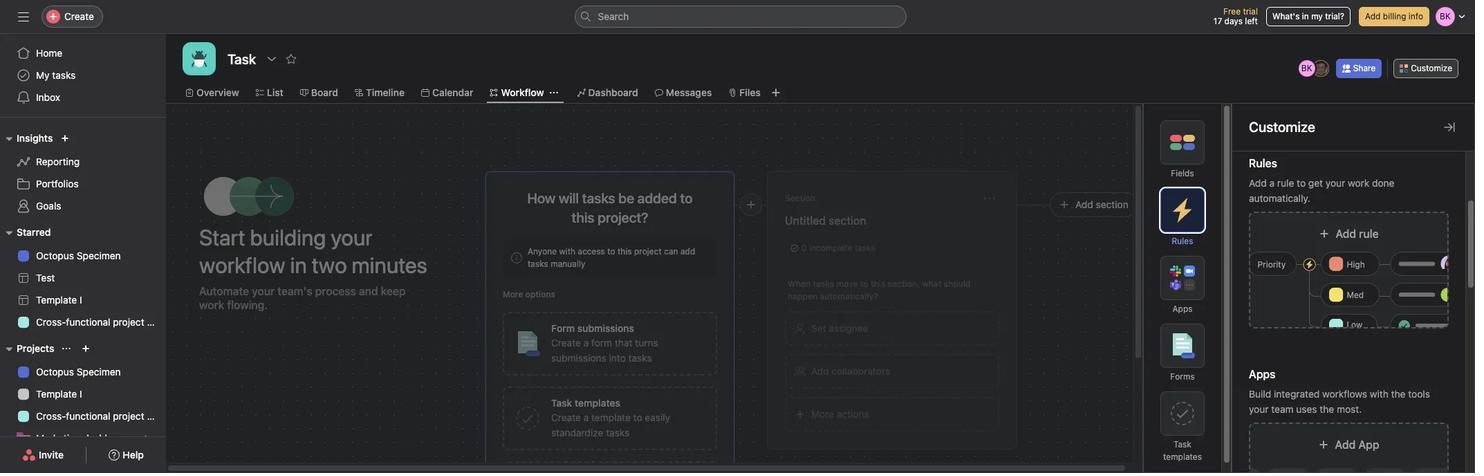 Task type: locate. For each thing, give the bounding box(es) containing it.
octopus specimen link inside the projects element
[[8, 361, 158, 383]]

1 vertical spatial octopus
[[36, 366, 74, 378]]

this left section, at the right of the page
[[871, 279, 886, 289]]

1 octopus from the top
[[36, 250, 74, 262]]

this inside when tasks move to this section, what should happen automatically?
[[871, 279, 886, 289]]

add inside add section button
[[1076, 199, 1094, 210]]

messages link
[[655, 85, 712, 100]]

None text field
[[224, 46, 260, 71]]

rules
[[1249, 157, 1278, 170], [1172, 236, 1194, 246]]

create inside form submissions create a form that turns submissions into tasks
[[551, 337, 581, 349]]

insights
[[17, 132, 53, 144]]

customize
[[1412, 63, 1453, 73], [1249, 119, 1316, 135]]

cross- up projects
[[36, 316, 66, 328]]

section for add section
[[1096, 199, 1129, 210]]

i down test link
[[80, 294, 82, 306]]

a for task templates create a template to easily standardize tasks
[[584, 412, 589, 423]]

inbox link
[[8, 86, 158, 109]]

customize inside dropdown button
[[1412, 63, 1453, 73]]

uses
[[1297, 403, 1318, 415]]

cross-functional project plan link up marketing dashboards
[[8, 405, 166, 428]]

submissions
[[551, 352, 607, 364]]

1 vertical spatial rule
[[1360, 228, 1379, 240]]

1 vertical spatial cross-functional project plan
[[36, 410, 166, 422]]

create up standardize
[[551, 412, 581, 423]]

octopus inside the projects element
[[36, 366, 74, 378]]

1 vertical spatial cross-
[[36, 410, 66, 422]]

can
[[664, 246, 678, 257]]

0 vertical spatial cross-functional project plan
[[36, 316, 166, 328]]

1 horizontal spatial with
[[1370, 388, 1389, 400]]

timeline link
[[355, 85, 405, 100]]

0 horizontal spatial rule
[[1278, 177, 1295, 189]]

in
[[1303, 11, 1310, 21], [290, 252, 307, 278]]

0 vertical spatial cross-
[[36, 316, 66, 328]]

add inside "add app" 'button'
[[1336, 439, 1356, 451]]

0 horizontal spatial in
[[290, 252, 307, 278]]

cross-functional project plan inside the projects element
[[36, 410, 166, 422]]

create up home link
[[64, 10, 94, 22]]

process
[[315, 285, 356, 297]]

marketing dashboards
[[36, 432, 136, 444]]

reporting
[[36, 156, 80, 167]]

specimen inside starred element
[[77, 250, 121, 262]]

template i for second the template i link from the top of the page
[[36, 388, 82, 400]]

2 octopus from the top
[[36, 366, 74, 378]]

1 vertical spatial this
[[871, 279, 886, 289]]

0 vertical spatial octopus
[[36, 250, 74, 262]]

functional up new project or portfolio image
[[66, 316, 110, 328]]

to inside the task templates create a template to easily standardize tasks
[[633, 412, 642, 423]]

1 vertical spatial create
[[551, 337, 581, 349]]

add inside "add billing info" button
[[1366, 11, 1381, 21]]

project up see details, marketing dashboards icon
[[113, 410, 144, 422]]

1 vertical spatial octopus specimen
[[36, 366, 121, 378]]

specimen for test
[[77, 250, 121, 262]]

what's
[[1273, 11, 1300, 21]]

create button
[[42, 6, 103, 28]]

2 octopus specimen link from the top
[[8, 361, 158, 383]]

template i link
[[8, 289, 158, 311], [8, 383, 158, 405]]

task templates
[[551, 397, 621, 409]]

a inside the task templates create a template to easily standardize tasks
[[584, 412, 589, 423]]

1 horizontal spatial customize
[[1412, 63, 1453, 73]]

functional inside starred element
[[66, 316, 110, 328]]

create for task templates
[[551, 412, 581, 423]]

apps up build
[[1249, 368, 1276, 381]]

the
[[1392, 388, 1406, 400], [1320, 403, 1335, 415]]

what's in my trial? button
[[1267, 7, 1351, 26]]

octopus specimen link down new project or portfolio image
[[8, 361, 158, 383]]

workflow
[[501, 86, 544, 98]]

add for add app
[[1336, 439, 1356, 451]]

in up team's
[[290, 252, 307, 278]]

cross-functional project plan for 1st cross-functional project plan link
[[36, 316, 166, 328]]

specimen inside the projects element
[[77, 366, 121, 378]]

0 vertical spatial a
[[1270, 177, 1275, 189]]

0 vertical spatial template i link
[[8, 289, 158, 311]]

reporting link
[[8, 151, 158, 173]]

project down test link
[[113, 316, 144, 328]]

the left tools
[[1392, 388, 1406, 400]]

0 horizontal spatial the
[[1320, 403, 1335, 415]]

octopus specimen link up test
[[8, 245, 158, 267]]

functional for 1st cross-functional project plan link
[[66, 316, 110, 328]]

1 specimen from the top
[[77, 250, 121, 262]]

template i up marketing on the left bottom of page
[[36, 388, 82, 400]]

template inside starred element
[[36, 294, 77, 306]]

octopus inside starred element
[[36, 250, 74, 262]]

add
[[681, 246, 695, 257]]

0 vertical spatial functional
[[66, 316, 110, 328]]

octopus
[[36, 250, 74, 262], [36, 366, 74, 378]]

this
[[618, 246, 632, 257], [871, 279, 886, 289]]

the right uses
[[1320, 403, 1335, 415]]

hide sidebar image
[[18, 11, 29, 22]]

section
[[785, 193, 816, 203]]

2 template from the top
[[36, 388, 77, 400]]

tasks left move
[[813, 279, 835, 289]]

2 vertical spatial a
[[584, 412, 589, 423]]

apps up forms
[[1173, 304, 1193, 314]]

0 horizontal spatial rules
[[1172, 236, 1194, 246]]

1 vertical spatial rules
[[1172, 236, 1194, 246]]

with up manually
[[559, 246, 576, 257]]

customize down info
[[1412, 63, 1453, 73]]

i inside the projects element
[[80, 388, 82, 400]]

global element
[[0, 34, 166, 117]]

template i
[[36, 294, 82, 306], [36, 388, 82, 400]]

octopus down 'show options, current sort, top' 'image'
[[36, 366, 74, 378]]

octopus specimen for test
[[36, 250, 121, 262]]

0 vertical spatial the
[[1392, 388, 1406, 400]]

section
[[1096, 199, 1129, 210], [829, 214, 867, 227]]

tasks inside the anyone with access to this project can add tasks manually
[[528, 259, 549, 269]]

1 vertical spatial with
[[1370, 388, 1389, 400]]

1 cross-functional project plan from the top
[[36, 316, 166, 328]]

what
[[922, 279, 942, 289]]

0 horizontal spatial this
[[618, 246, 632, 257]]

1 vertical spatial template
[[36, 388, 77, 400]]

work
[[1348, 177, 1370, 189]]

functional inside the projects element
[[66, 410, 110, 422]]

left
[[1246, 16, 1258, 26]]

to right added
[[680, 190, 693, 206]]

starred button
[[0, 224, 51, 241]]

1 horizontal spatial the
[[1392, 388, 1406, 400]]

in left my
[[1303, 11, 1310, 21]]

template down test
[[36, 294, 77, 306]]

octopus specimen inside starred element
[[36, 250, 121, 262]]

1 vertical spatial template i link
[[8, 383, 158, 405]]

template i down test
[[36, 294, 82, 306]]

info
[[1409, 11, 1424, 21]]

1 cross-functional project plan link from the top
[[8, 311, 166, 333]]

cross- inside starred element
[[36, 316, 66, 328]]

this inside the anyone with access to this project can add tasks manually
[[618, 246, 632, 257]]

tasks inside how will tasks be added to this project?
[[582, 190, 615, 206]]

your left team's
[[252, 285, 275, 297]]

2 specimen from the top
[[77, 366, 121, 378]]

0 vertical spatial in
[[1303, 11, 1310, 21]]

0 vertical spatial this
[[618, 246, 632, 257]]

template i inside the projects element
[[36, 388, 82, 400]]

add billing info button
[[1359, 7, 1430, 26]]

to left easily
[[633, 412, 642, 423]]

cross- inside the projects element
[[36, 410, 66, 422]]

to right move
[[861, 279, 869, 289]]

2 vertical spatial create
[[551, 412, 581, 423]]

to inside the anyone with access to this project can add tasks manually
[[608, 246, 615, 257]]

to left 'get'
[[1297, 177, 1306, 189]]

0 vertical spatial rule
[[1278, 177, 1295, 189]]

team's
[[278, 285, 313, 297]]

done
[[1373, 177, 1395, 189]]

will
[[559, 190, 579, 206]]

0 horizontal spatial with
[[559, 246, 576, 257]]

tasks right my at the top of the page
[[52, 69, 76, 81]]

add inside add collaborators 'button'
[[812, 365, 829, 377]]

1 vertical spatial the
[[1320, 403, 1335, 415]]

rules up automatically. at the top of page
[[1249, 157, 1278, 170]]

plan inside starred element
[[147, 316, 166, 328]]

cross- for 1st cross-functional project plan link
[[36, 316, 66, 328]]

section,
[[888, 279, 920, 289]]

1 vertical spatial specimen
[[77, 366, 121, 378]]

0 vertical spatial octopus specimen
[[36, 250, 121, 262]]

add
[[1366, 11, 1381, 21], [1249, 177, 1267, 189], [1076, 199, 1094, 210], [1336, 228, 1357, 240], [812, 365, 829, 377], [1336, 439, 1356, 451]]

1 horizontal spatial this
[[871, 279, 886, 289]]

a inside form submissions create a form that turns submissions into tasks
[[584, 337, 589, 349]]

0 vertical spatial project
[[634, 246, 662, 257]]

add for add billing info
[[1366, 11, 1381, 21]]

functional up marketing dashboards
[[66, 410, 110, 422]]

1 horizontal spatial section
[[1096, 199, 1129, 210]]

projects element
[[0, 336, 166, 473]]

2 plan from the top
[[147, 410, 166, 422]]

show options, current sort, top image
[[63, 345, 71, 353]]

cross-functional project plan up new project or portfolio image
[[36, 316, 166, 328]]

this right 'access' on the left of page
[[618, 246, 632, 257]]

0 horizontal spatial customize
[[1249, 119, 1316, 135]]

2 template i link from the top
[[8, 383, 158, 405]]

0 vertical spatial cross-functional project plan link
[[8, 311, 166, 333]]

your down build
[[1249, 403, 1269, 415]]

add for add section
[[1076, 199, 1094, 210]]

octopus specimen up test link
[[36, 250, 121, 262]]

2 octopus specimen from the top
[[36, 366, 121, 378]]

template inside the projects element
[[36, 388, 77, 400]]

1 functional from the top
[[66, 316, 110, 328]]

a down task templates
[[584, 412, 589, 423]]

work flowing.
[[199, 299, 268, 311]]

i inside starred element
[[80, 294, 82, 306]]

1 horizontal spatial in
[[1303, 11, 1310, 21]]

fields
[[1172, 168, 1195, 178]]

octopus specimen link inside starred element
[[8, 245, 158, 267]]

a left form
[[584, 337, 589, 349]]

1 vertical spatial a
[[584, 337, 589, 349]]

added
[[638, 190, 677, 206]]

close details image
[[1445, 122, 1456, 133]]

team
[[1272, 403, 1294, 415]]

cross-functional project plan link up new project or portfolio image
[[8, 311, 166, 333]]

your up two minutes
[[331, 224, 373, 250]]

1 i from the top
[[80, 294, 82, 306]]

days
[[1225, 16, 1243, 26]]

template i inside starred element
[[36, 294, 82, 306]]

2 functional from the top
[[66, 410, 110, 422]]

insights button
[[0, 130, 53, 147]]

anyone with access to this project can add tasks manually
[[528, 246, 695, 269]]

new image
[[61, 134, 69, 143]]

my
[[1312, 11, 1323, 21]]

untitled
[[785, 214, 826, 227]]

1 plan from the top
[[147, 316, 166, 328]]

1 horizontal spatial apps
[[1249, 368, 1276, 381]]

add app
[[1336, 439, 1380, 451]]

rule up high
[[1360, 228, 1379, 240]]

goals
[[36, 200, 61, 212]]

template i link down test
[[8, 289, 158, 311]]

specimen down new project or portfolio image
[[77, 366, 121, 378]]

1 vertical spatial in
[[290, 252, 307, 278]]

template up marketing on the left bottom of page
[[36, 388, 77, 400]]

files
[[740, 86, 761, 98]]

tasks down 'template'
[[606, 427, 630, 439]]

2 cross-functional project plan from the top
[[36, 410, 166, 422]]

cross-functional project plan up dashboards
[[36, 410, 166, 422]]

to inside "add a rule to get your work done automatically."
[[1297, 177, 1306, 189]]

add app button
[[1249, 423, 1449, 473]]

create up submissions
[[551, 337, 581, 349]]

1 vertical spatial apps
[[1249, 368, 1276, 381]]

plan
[[147, 316, 166, 328], [147, 410, 166, 422]]

functional for second cross-functional project plan link from the top
[[66, 410, 110, 422]]

to right 'access' on the left of page
[[608, 246, 615, 257]]

add inside "add a rule to get your work done automatically."
[[1249, 177, 1267, 189]]

i for second the template i link from the top of the page
[[80, 388, 82, 400]]

add section
[[1076, 199, 1129, 210]]

to for anyone with access to this project can add tasks manually
[[608, 246, 615, 257]]

high
[[1347, 259, 1366, 270]]

a up automatically. at the top of page
[[1270, 177, 1275, 189]]

0 vertical spatial apps
[[1173, 304, 1193, 314]]

0 vertical spatial create
[[64, 10, 94, 22]]

specimen
[[77, 250, 121, 262], [77, 366, 121, 378]]

rules down "fields"
[[1172, 236, 1194, 246]]

specimen up test link
[[77, 250, 121, 262]]

create inside the task templates create a template to easily standardize tasks
[[551, 412, 581, 423]]

customize down bk
[[1249, 119, 1316, 135]]

tasks down anyone
[[528, 259, 549, 269]]

starred element
[[0, 220, 166, 336]]

board
[[311, 86, 338, 98]]

your inside "add a rule to get your work done automatically."
[[1326, 177, 1346, 189]]

1 vertical spatial octopus specimen link
[[8, 361, 158, 383]]

cross-
[[36, 316, 66, 328], [36, 410, 66, 422]]

easily
[[645, 412, 670, 423]]

1 cross- from the top
[[36, 316, 66, 328]]

form submissions
[[551, 322, 634, 334]]

0 horizontal spatial section
[[829, 214, 867, 227]]

cross-functional project plan inside starred element
[[36, 316, 166, 328]]

cross- for second cross-functional project plan link from the top
[[36, 410, 66, 422]]

octopus up test
[[36, 250, 74, 262]]

with right workflows
[[1370, 388, 1389, 400]]

octopus specimen inside the projects element
[[36, 366, 121, 378]]

tasks up this project?
[[582, 190, 615, 206]]

0 vertical spatial octopus specimen link
[[8, 245, 158, 267]]

create
[[64, 10, 94, 22], [551, 337, 581, 349], [551, 412, 581, 423]]

1 vertical spatial cross-functional project plan link
[[8, 405, 166, 428]]

1 vertical spatial project
[[113, 316, 144, 328]]

1 vertical spatial template i
[[36, 388, 82, 400]]

0 vertical spatial i
[[80, 294, 82, 306]]

2 cross- from the top
[[36, 410, 66, 422]]

access
[[578, 246, 605, 257]]

0 vertical spatial with
[[559, 246, 576, 257]]

0 vertical spatial template i
[[36, 294, 82, 306]]

calendar
[[432, 86, 474, 98]]

2 i from the top
[[80, 388, 82, 400]]

template for 1st the template i link
[[36, 294, 77, 306]]

most.
[[1337, 403, 1362, 415]]

your inside build integrated workflows with the tools your team uses the most.
[[1249, 403, 1269, 415]]

template i link up marketing dashboards
[[8, 383, 158, 405]]

0 vertical spatial specimen
[[77, 250, 121, 262]]

1 template i from the top
[[36, 294, 82, 306]]

octopus specimen down new project or portfolio image
[[36, 366, 121, 378]]

1 vertical spatial functional
[[66, 410, 110, 422]]

overview link
[[185, 85, 239, 100]]

0 vertical spatial rules
[[1249, 157, 1278, 170]]

octopus specimen for template i
[[36, 366, 121, 378]]

0 vertical spatial plan
[[147, 316, 166, 328]]

plan for 1st cross-functional project plan link
[[147, 316, 166, 328]]

plan inside the projects element
[[147, 410, 166, 422]]

to
[[1297, 177, 1306, 189], [680, 190, 693, 206], [608, 246, 615, 257], [861, 279, 869, 289], [633, 412, 642, 423]]

into
[[609, 352, 626, 364]]

marketing dashboards link
[[8, 428, 158, 450]]

tasks down turns
[[629, 352, 652, 364]]

workflows
[[1323, 388, 1368, 400]]

template
[[36, 294, 77, 306], [36, 388, 77, 400]]

your right 'get'
[[1326, 177, 1346, 189]]

rule up automatically. at the top of page
[[1278, 177, 1295, 189]]

projects
[[17, 342, 54, 354]]

1 octopus specimen link from the top
[[8, 245, 158, 267]]

1 horizontal spatial rules
[[1249, 157, 1278, 170]]

what's in my trial?
[[1273, 11, 1345, 21]]

templates
[[1164, 452, 1202, 462]]

untitled section
[[785, 214, 867, 227]]

1 vertical spatial section
[[829, 214, 867, 227]]

cross-functional project plan for second cross-functional project plan link from the top
[[36, 410, 166, 422]]

project left can
[[634, 246, 662, 257]]

1 octopus specimen from the top
[[36, 250, 121, 262]]

1 vertical spatial i
[[80, 388, 82, 400]]

i for 1st the template i link
[[80, 294, 82, 306]]

i up marketing dashboards
[[80, 388, 82, 400]]

octopus specimen link for template i
[[8, 361, 158, 383]]

0 vertical spatial template
[[36, 294, 77, 306]]

2 template i from the top
[[36, 388, 82, 400]]

cross- up marketing on the left bottom of page
[[36, 410, 66, 422]]

help
[[123, 449, 144, 461]]

to inside when tasks move to this section, what should happen automatically?
[[861, 279, 869, 289]]

octopus specimen link for test
[[8, 245, 158, 267]]

0 vertical spatial customize
[[1412, 63, 1453, 73]]

specimen for template i
[[77, 366, 121, 378]]

bug image
[[191, 51, 208, 67]]

show options image
[[267, 53, 278, 64]]

1 template from the top
[[36, 294, 77, 306]]

project
[[634, 246, 662, 257], [113, 316, 144, 328], [113, 410, 144, 422]]

a inside "add a rule to get your work done automatically."
[[1270, 177, 1275, 189]]

template for second the template i link from the top of the page
[[36, 388, 77, 400]]

0 vertical spatial section
[[1096, 199, 1129, 210]]

happen
[[788, 291, 818, 302]]

1 vertical spatial plan
[[147, 410, 166, 422]]



Task type: describe. For each thing, give the bounding box(es) containing it.
0 horizontal spatial apps
[[1173, 304, 1193, 314]]

workflow link
[[490, 85, 544, 100]]

add to starred image
[[286, 53, 297, 64]]

ja
[[1317, 63, 1326, 73]]

17
[[1214, 16, 1223, 26]]

start
[[199, 224, 245, 250]]

customize button
[[1394, 59, 1459, 78]]

task templates create a template to easily standardize tasks
[[551, 397, 670, 439]]

share
[[1354, 63, 1376, 73]]

octopus for projects
[[36, 366, 74, 378]]

1 vertical spatial customize
[[1249, 119, 1316, 135]]

dashboard
[[588, 86, 638, 98]]

template i for 1st the template i link
[[36, 294, 82, 306]]

med
[[1347, 290, 1364, 300]]

in inside button
[[1303, 11, 1310, 21]]

0 incomplete tasks
[[802, 243, 876, 253]]

get
[[1309, 177, 1324, 189]]

incomplete
[[809, 243, 853, 253]]

see details, marketing dashboards image
[[143, 434, 151, 443]]

marketing
[[36, 432, 81, 444]]

add tab image
[[771, 87, 782, 98]]

create for form submissions
[[551, 337, 581, 349]]

project inside starred element
[[113, 316, 144, 328]]

my
[[36, 69, 49, 81]]

add billing info
[[1366, 11, 1424, 21]]

plan for second cross-functional project plan link from the top
[[147, 410, 166, 422]]

portfolios
[[36, 178, 79, 190]]

add for add collaborators
[[812, 365, 829, 377]]

low
[[1347, 320, 1363, 330]]

dashboard link
[[577, 85, 638, 100]]

form
[[592, 337, 612, 349]]

keep
[[381, 285, 406, 297]]

trial
[[1244, 6, 1258, 17]]

messages
[[666, 86, 712, 98]]

when tasks move to this section, what should happen automatically?
[[788, 279, 971, 302]]

integrated
[[1274, 388, 1320, 400]]

rule inside "add a rule to get your work done automatically."
[[1278, 177, 1295, 189]]

turns
[[635, 337, 658, 349]]

free
[[1224, 6, 1241, 17]]

untitled section button
[[785, 208, 1000, 233]]

portfolios link
[[8, 173, 158, 195]]

section for untitled section
[[829, 214, 867, 227]]

overview
[[196, 86, 239, 98]]

priority
[[1258, 259, 1286, 270]]

building
[[250, 224, 326, 250]]

add section button
[[1050, 192, 1138, 217]]

starred
[[17, 226, 51, 238]]

set assignee
[[812, 322, 869, 334]]

how
[[528, 190, 556, 206]]

invite button
[[13, 443, 73, 468]]

template
[[592, 412, 631, 423]]

1 template i link from the top
[[8, 289, 158, 311]]

to for add a rule to get your work done automatically.
[[1297, 177, 1306, 189]]

collaborators
[[832, 365, 891, 377]]

goals link
[[8, 195, 158, 217]]

bk
[[1302, 63, 1313, 73]]

with inside the anyone with access to this project can add tasks manually
[[559, 246, 576, 257]]

add collaborators
[[812, 365, 891, 377]]

insights element
[[0, 126, 166, 220]]

tasks inside global element
[[52, 69, 76, 81]]

how will tasks be added to this project?
[[528, 190, 693, 226]]

tasks inside form submissions create a form that turns submissions into tasks
[[629, 352, 652, 364]]

add for add a rule to get your work done automatically.
[[1249, 177, 1267, 189]]

form submissions create a form that turns submissions into tasks
[[551, 322, 658, 364]]

0
[[802, 243, 807, 253]]

my tasks
[[36, 69, 76, 81]]

tasks right 'incomplete'
[[855, 243, 876, 253]]

more options
[[503, 289, 556, 300]]

add for add rule
[[1336, 228, 1357, 240]]

octopus for starred
[[36, 250, 74, 262]]

projects button
[[0, 340, 54, 357]]

anyone
[[528, 246, 557, 257]]

files link
[[729, 85, 761, 100]]

project inside the anyone with access to this project can add tasks manually
[[634, 246, 662, 257]]

a for form submissions create a form that turns submissions into tasks
[[584, 337, 589, 349]]

task templates
[[1164, 439, 1202, 462]]

search list box
[[575, 6, 907, 28]]

2 cross-functional project plan link from the top
[[8, 405, 166, 428]]

1 horizontal spatial rule
[[1360, 228, 1379, 240]]

free trial 17 days left
[[1214, 6, 1258, 26]]

app
[[1359, 439, 1380, 451]]

in inside start building your workflow in two minutes automate your team's process and keep work flowing.
[[290, 252, 307, 278]]

invite
[[39, 449, 64, 461]]

task
[[1174, 439, 1192, 450]]

forms
[[1171, 372, 1195, 382]]

inbox
[[36, 91, 60, 103]]

with inside build integrated workflows with the tools your team uses the most.
[[1370, 388, 1389, 400]]

this for project
[[618, 246, 632, 257]]

this for section,
[[871, 279, 886, 289]]

list
[[267, 86, 284, 98]]

to for when tasks move to this section, what should happen automatically?
[[861, 279, 869, 289]]

tasks inside the task templates create a template to easily standardize tasks
[[606, 427, 630, 439]]

two minutes
[[312, 252, 427, 278]]

assignee
[[829, 322, 869, 334]]

more
[[503, 289, 523, 300]]

to inside how will tasks be added to this project?
[[680, 190, 693, 206]]

workflow
[[199, 252, 285, 278]]

should
[[944, 279, 971, 289]]

list link
[[256, 85, 284, 100]]

tab actions image
[[550, 89, 558, 97]]

when
[[788, 279, 811, 289]]

test link
[[8, 267, 158, 289]]

2 vertical spatial project
[[113, 410, 144, 422]]

new project or portfolio image
[[82, 345, 90, 353]]

and
[[359, 285, 378, 297]]

options
[[526, 289, 556, 300]]

be
[[619, 190, 634, 206]]

dashboards
[[83, 432, 136, 444]]

build integrated workflows with the tools your team uses the most.
[[1249, 388, 1431, 415]]

share button
[[1336, 59, 1382, 78]]

create inside dropdown button
[[64, 10, 94, 22]]

tasks inside when tasks move to this section, what should happen automatically?
[[813, 279, 835, 289]]

automate
[[199, 285, 249, 297]]



Task type: vqa. For each thing, say whether or not it's contained in the screenshot.
recruiting Add task…
no



